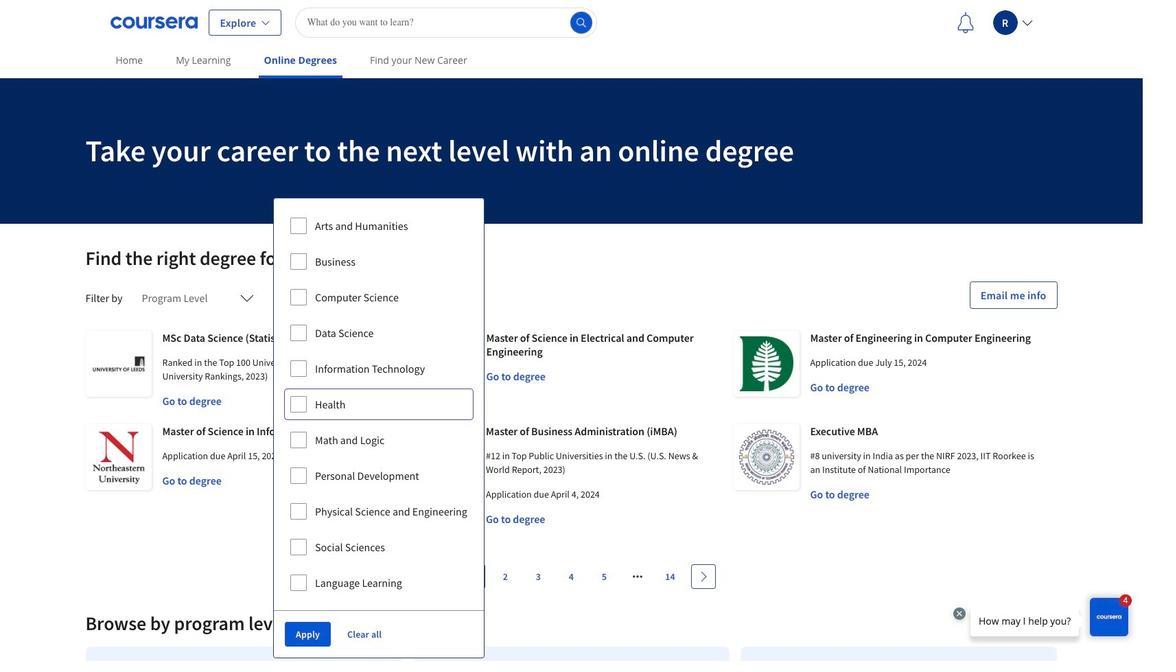 Task type: describe. For each thing, give the bounding box(es) containing it.
options list list box
[[274, 198, 484, 611]]

iit roorkee image
[[734, 424, 800, 490]]

university of utah image
[[410, 331, 476, 397]]



Task type: vqa. For each thing, say whether or not it's contained in the screenshot.
comprehensive
no



Task type: locate. For each thing, give the bounding box(es) containing it.
dartmouth college image
[[734, 331, 800, 397]]

university of illinois at urbana-champaign image
[[410, 424, 475, 490]]

actions toolbar
[[274, 611, 484, 658]]

northeastern university image
[[86, 424, 151, 490]]

list
[[80, 641, 1063, 661]]

coursera image
[[110, 11, 197, 33]]

university of leeds image
[[86, 331, 151, 397]]

go to next page image
[[698, 571, 709, 582]]

None search field
[[296, 7, 598, 37]]



